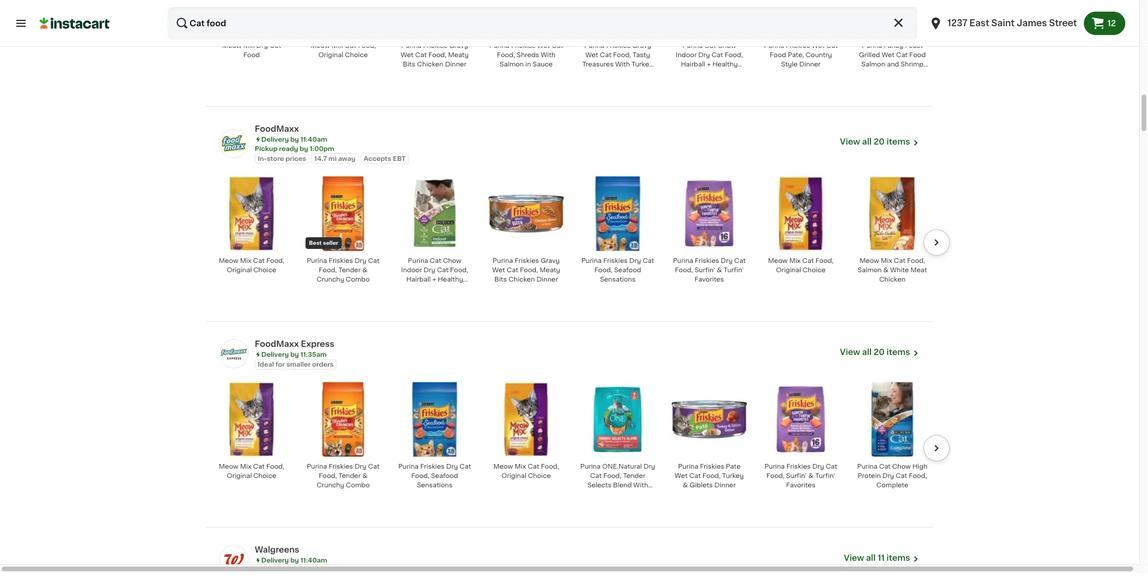 Task type: vqa. For each thing, say whether or not it's contained in the screenshot.
PURINA FRISKIES DRY CAT FOOD, SEAFOOD SENSATIONS 'IMAGE'
yes



Task type: describe. For each thing, give the bounding box(es) containing it.
mix inside meow mix dry cat food
[[243, 42, 255, 49]]

wet inside purina friskies wet cat food pate, country style dinner
[[812, 42, 825, 49]]

purina friskies pate wet cat food, turkey & giblets dinner button
[[668, 382, 751, 497]]

items for foodmaxx
[[887, 138, 910, 146]]

purina friskies dry cat food, seafood sensations for leftmost "purina friskies dry cat food, seafood sensations" button
[[398, 464, 471, 489]]

food, inside purina one natural dry cat food, tender selects blend with real salmon
[[603, 473, 622, 479]]

foodmaxx express show all 20 items element
[[255, 338, 840, 350]]

14.7 mi away
[[314, 156, 356, 162]]

purina friskies wet cat food pate, country style dinner
[[764, 42, 838, 68]]

food, inside purina friskies pate wet cat food, turkey & giblets dinner
[[703, 473, 721, 479]]

purina for purina friskies wet cat food, shreds with salmon in sauce button
[[489, 42, 510, 49]]

purina friskies dry cat food, surfin' & turfin' favorites for the top purina friskies dry cat food, surfin' & turfin' favorites image
[[673, 258, 746, 283]]

with inside "purina friskies wet cat food, shreds with salmon in sauce"
[[541, 52, 556, 58]]

purina friskies dry cat food, seafood sensations image for the top "purina friskies dry cat food, seafood sensations" button
[[580, 176, 656, 252]]

purina cat chow high protein dry cat food, complete button
[[851, 382, 934, 497]]

cat inside purina friskies pate wet cat food, turkey & giblets dinner
[[689, 473, 701, 479]]

purina for the purina fancy feast grilled wet cat food salmon and shrimp feast in wet cat food gravy button at right
[[862, 42, 882, 49]]

sensations for leftmost "purina friskies dry cat food, seafood sensations" button
[[417, 482, 453, 489]]

salmon inside purina fancy feast grilled wet cat food salmon and shrimp feast in wet cat food gravy
[[861, 61, 886, 68]]

gravy inside purina fancy feast grilled wet cat food salmon and shrimp feast in wet cat food gravy
[[883, 80, 902, 86]]

instacart logo image
[[40, 16, 110, 30]]

with inside purina one natural dry cat food, tender selects blend with real salmon
[[634, 482, 648, 489]]

chicken for purina friskies gravy wet cat food, meaty bits chicken dinner image
[[509, 276, 535, 283]]

friskies for purina friskies wet cat food pate, country style dinner button
[[786, 42, 810, 49]]

turkey inside purina friskies pate wet cat food, turkey & giblets dinner
[[722, 473, 744, 479]]

east
[[970, 19, 990, 27]]

foodmaxx express
[[255, 340, 335, 348]]

purina cat chow indoor dry cat food, hairball + healthy weight for leftmost purina cat chow indoor dry cat food, hairball + healthy weight button
[[401, 258, 468, 292]]

cat inside meow mix cat food, salmon & white meat chicken
[[894, 258, 906, 264]]

walgreens show all 11 items element
[[255, 544, 844, 556]]

dry inside purina cat chow high protein dry cat food, complete
[[883, 473, 894, 479]]

purina friskies dry cat food, seafood sensations for the top "purina friskies dry cat food, seafood sensations" button
[[582, 258, 654, 283]]

chow for leftmost purina cat chow indoor dry cat food, hairball + healthy weight button
[[443, 258, 462, 264]]

all for foodmaxx express
[[862, 348, 872, 357]]

wet inside purina friskies gravy wet cat food, tasty treasures with turkey & liver
[[586, 52, 598, 58]]

natural
[[619, 464, 642, 470]]

1 delivery by 11:40am from the top
[[261, 136, 327, 143]]

by up prices
[[300, 146, 308, 152]]

cat inside the purina friskies dry cat food, tender & crunchy combo button
[[368, 464, 380, 470]]

purina one natural dry cat food, tender selects blend with real salmon
[[580, 464, 655, 498]]

purina for purina friskies pate wet cat food, turkey & giblets dinner button
[[678, 464, 698, 470]]

0 horizontal spatial chicken
[[417, 61, 443, 68]]

view all 20 items for foodmaxx
[[840, 138, 910, 146]]

for
[[276, 362, 285, 368]]

wet inside "purina friskies wet cat food, shreds with salmon in sauce"
[[537, 42, 550, 49]]

purina for purina friskies dry cat food, surfin' & turfin' favorites button to the left
[[673, 258, 693, 264]]

0 horizontal spatial purina friskies dry cat food, surfin' & turfin' favorites button
[[668, 176, 751, 291]]

Search field
[[168, 7, 917, 40]]

country
[[806, 52, 832, 58]]

fancy
[[884, 42, 904, 49]]

and
[[887, 61, 899, 68]]

purina friskies wet cat food, shreds with salmon in sauce button
[[485, 0, 567, 76]]

all for foodmaxx
[[862, 138, 872, 146]]

purina friskies wet cat food pate, country style dinner button
[[760, 0, 842, 76]]

salmon inside purina one natural dry cat food, tender selects blend with real salmon
[[614, 492, 638, 498]]

11:35am
[[300, 352, 327, 358]]

real
[[598, 492, 612, 498]]

hairball for leftmost purina cat chow indoor dry cat food, hairball + healthy weight button
[[406, 276, 431, 283]]

indoor for the topmost purina cat chow indoor dry cat food, hairball + healthy weight button
[[676, 52, 697, 58]]

tasty
[[633, 52, 650, 58]]

shreds
[[517, 52, 539, 58]]

1 horizontal spatial turfin'
[[815, 473, 835, 479]]

11
[[878, 554, 885, 562]]

liver
[[614, 70, 629, 77]]

saint
[[992, 19, 1015, 27]]

12 button
[[1084, 12, 1126, 35]]

grilled
[[859, 52, 880, 58]]

20 for foodmaxx express
[[874, 348, 885, 357]]

mi
[[328, 156, 337, 162]]

purina for purina friskies gravy wet cat food, meaty bits chicken dinner button to the bottom
[[493, 258, 513, 264]]

view all 11 items
[[844, 554, 910, 562]]

1 vertical spatial purina friskies gravy wet cat food, meaty bits chicken dinner button
[[485, 176, 567, 291]]

0 vertical spatial bits
[[403, 61, 415, 68]]

0 vertical spatial meaty
[[448, 52, 469, 58]]

friskies for purina friskies wet cat food, shreds with salmon in sauce button
[[511, 42, 536, 49]]

friskies for purina friskies dry cat food, surfin' & turfin' favorites button to the left
[[695, 258, 719, 264]]

chow for the topmost purina cat chow indoor dry cat food, hairball + healthy weight button
[[718, 42, 736, 49]]

purina friskies dry cat food, surfin' & turfin' favorites for bottommost purina friskies dry cat food, surfin' & turfin' favorites image
[[765, 464, 837, 489]]

0 vertical spatial turfin'
[[724, 267, 744, 273]]

food inside purina friskies wet cat food pate, country style dinner
[[770, 52, 786, 58]]

purina for leftmost "purina friskies dry cat food, seafood sensations" button
[[398, 464, 419, 470]]

dinner inside purina friskies wet cat food pate, country style dinner
[[799, 61, 821, 68]]

0 horizontal spatial purina friskies gravy wet cat food, meaty bits chicken dinner button
[[394, 0, 476, 76]]

purina friskies dry cat food, tender & crunchy combo image inside button
[[306, 382, 381, 457]]

1 purina friskies dry cat food, tender & crunchy combo image from the top
[[306, 176, 381, 252]]

purina friskies dry cat food, seafood sensations image for leftmost "purina friskies dry cat food, seafood sensations" button
[[397, 382, 472, 457]]

favorites for purina friskies dry cat food, surfin' & turfin' favorites button to the left
[[695, 276, 724, 283]]

purina for leftmost purina cat chow indoor dry cat food, hairball + healthy weight button
[[408, 258, 428, 264]]

purina for purina cat chow high protein dry cat food, complete button
[[857, 464, 878, 470]]

purina fancy feast grilled wet cat food salmon and shrimp feast in wet cat food gravy button
[[851, 0, 934, 86]]

purina friskies gravy wet cat food, tasty treasures with turkey & liver button
[[577, 0, 659, 77]]

1 vertical spatial weight
[[423, 286, 446, 292]]

1 horizontal spatial purina friskies dry cat food, surfin' & turfin' favorites button
[[760, 382, 842, 497]]

purina friskies wet cat food, shreds with salmon in sauce
[[489, 42, 563, 68]]

2 delivery by 11:40am from the top
[[261, 557, 327, 564]]

meow inside meow mix cat food, salmon & white meat chicken
[[860, 258, 879, 264]]

cat inside purina one natural dry cat food, tender selects blend with real salmon
[[590, 473, 602, 479]]

accepts
[[364, 156, 391, 162]]

one
[[602, 464, 617, 470]]

item carousel region containing meow mix dry cat food
[[194, 0, 950, 111]]

ebt
[[393, 156, 406, 162]]

0 horizontal spatial feast
[[857, 70, 875, 77]]

1 vertical spatial bits
[[495, 276, 507, 283]]

by up 'pickup ready by 1:00pm'
[[290, 136, 299, 143]]

dry inside meow mix dry cat food
[[256, 42, 268, 49]]

purina friskies dry cat food, tender & crunchy combo button
[[302, 382, 384, 497]]

smaller
[[286, 362, 311, 368]]

& inside purina friskies pate wet cat food, turkey & giblets dinner
[[683, 482, 688, 489]]

purina friskies gravy wet cat food, meaty bits chicken dinner image
[[489, 176, 564, 252]]

2 11:40am from the top
[[300, 557, 327, 564]]

combo for foodmaxx
[[346, 276, 370, 283]]

purina for the purina friskies dry cat food, tender & crunchy combo button
[[307, 464, 327, 470]]

foodmaxx show all 20 items element
[[255, 123, 840, 135]]

1237 east saint james street
[[948, 19, 1077, 27]]

0 vertical spatial feast
[[905, 42, 923, 49]]

by down walgreens
[[290, 557, 299, 564]]

all for walgreens
[[866, 554, 876, 562]]

friskies for purina friskies pate wet cat food, turkey & giblets dinner button
[[700, 464, 725, 470]]

friskies for purina friskies gravy wet cat food, meaty bits chicken dinner button to the bottom
[[515, 258, 539, 264]]

20 for foodmaxx
[[874, 138, 885, 146]]

foodmaxx for foodmaxx
[[255, 125, 299, 133]]

view for walgreens
[[844, 554, 864, 562]]

walgreens
[[255, 546, 299, 554]]

0 horizontal spatial purina friskies dry cat food, seafood sensations button
[[394, 382, 476, 497]]

1 vertical spatial +
[[432, 276, 436, 283]]

seller for purina
[[323, 241, 338, 246]]

protein
[[858, 473, 881, 479]]

1:00pm
[[310, 146, 334, 152]]

treasures
[[582, 61, 614, 68]]

delivery by 11:35am
[[261, 352, 327, 358]]

pate
[[726, 464, 741, 470]]

0 vertical spatial +
[[707, 61, 711, 68]]

& inside purina friskies gravy wet cat food, tasty treasures with turkey & liver
[[607, 70, 612, 77]]

salmon inside "purina friskies wet cat food, shreds with salmon in sauce"
[[500, 61, 524, 68]]

blend
[[613, 482, 632, 489]]

food inside meow mix dry cat food
[[243, 52, 260, 58]]

delivery for walgreens
[[261, 557, 289, 564]]

friskies for leftmost purina friskies gravy wet cat food, meaty bits chicken dinner button
[[423, 42, 448, 49]]

meow mix cat food, salmon & white meat chicken
[[858, 258, 927, 283]]

purina for the topmost purina cat chow indoor dry cat food, hairball + healthy weight button
[[683, 42, 703, 49]]

1 horizontal spatial weight
[[698, 70, 721, 77]]

0 vertical spatial purina friskies gravy wet cat food, meaty bits chicken dinner
[[401, 42, 469, 68]]

cat inside "purina friskies wet cat food, shreds with salmon in sauce"
[[552, 42, 563, 49]]

chicken for the meow mix cat food, salmon & white meat chicken image
[[879, 276, 906, 283]]

accepts ebt
[[364, 156, 406, 162]]

meow mix cat food, salmon & white meat chicken button
[[851, 176, 934, 291]]

sensations for the top "purina friskies dry cat food, seafood sensations" button
[[600, 276, 636, 283]]

healthy for leftmost purina cat chow indoor dry cat food, hairball + healthy weight button
[[438, 276, 463, 283]]

purina friskies dry cat food, tender & crunchy combo for foodmaxx
[[307, 258, 380, 283]]

high
[[913, 464, 928, 470]]



Task type: locate. For each thing, give the bounding box(es) containing it.
bits
[[403, 61, 415, 68], [495, 276, 507, 283]]

feast down grilled
[[857, 70, 875, 77]]

friskies inside purina friskies wet cat food pate, country style dinner
[[786, 42, 810, 49]]

purina friskies dry cat food, seafood sensations
[[582, 258, 654, 283], [398, 464, 471, 489]]

1 horizontal spatial indoor
[[676, 52, 697, 58]]

in inside purina fancy feast grilled wet cat food salmon and shrimp feast in wet cat food gravy
[[877, 70, 882, 77]]

crunchy for foodmaxx
[[317, 276, 344, 283]]

2 combo from the top
[[346, 482, 370, 489]]

0 horizontal spatial favorites
[[695, 276, 724, 283]]

0 vertical spatial purina friskies dry cat food, seafood sensations image
[[580, 176, 656, 252]]

0 horizontal spatial surfin'
[[695, 267, 715, 273]]

1 vertical spatial crunchy
[[317, 482, 344, 489]]

1 vertical spatial purina friskies dry cat food, seafood sensations
[[398, 464, 471, 489]]

feast up shrimp
[[905, 42, 923, 49]]

tender inside button
[[339, 473, 361, 479]]

1 horizontal spatial purina friskies dry cat food, surfin' & turfin' favorites
[[765, 464, 837, 489]]

0 horizontal spatial purina friskies dry cat food, surfin' & turfin' favorites image
[[672, 176, 747, 252]]

1 vertical spatial delivery by 11:40am
[[261, 557, 327, 564]]

0 vertical spatial seafood
[[614, 267, 641, 273]]

0 vertical spatial in
[[525, 61, 531, 68]]

friskies
[[423, 42, 448, 49], [511, 42, 536, 49], [606, 42, 631, 49], [786, 42, 810, 49], [329, 258, 353, 264], [515, 258, 539, 264], [603, 258, 628, 264], [695, 258, 719, 264], [329, 464, 353, 470], [420, 464, 445, 470], [700, 464, 725, 470], [787, 464, 811, 470]]

purina inside the purina friskies dry cat food, tender & crunchy combo button
[[307, 464, 327, 470]]

salmon down shreds
[[500, 61, 524, 68]]

salmon down grilled
[[861, 61, 886, 68]]

purina friskies pate wet cat food, turkey & giblets dinner
[[675, 464, 744, 489]]

delivery by 11:40am up 'pickup ready by 1:00pm'
[[261, 136, 327, 143]]

view all 20 items for foodmaxx express
[[840, 348, 910, 357]]

1 crunchy from the top
[[317, 276, 344, 283]]

2 horizontal spatial chow
[[892, 464, 911, 470]]

0 horizontal spatial seafood
[[431, 473, 458, 479]]

purina inside purina fancy feast grilled wet cat food salmon and shrimp feast in wet cat food gravy
[[862, 42, 882, 49]]

1 view all 20 items from the top
[[840, 138, 910, 146]]

1 vertical spatial healthy
[[438, 276, 463, 283]]

surfin'
[[695, 267, 715, 273], [786, 473, 807, 479]]

0 vertical spatial foodmaxx
[[255, 125, 299, 133]]

original
[[318, 52, 343, 58], [227, 267, 252, 273], [776, 267, 801, 273], [227, 473, 252, 479], [502, 473, 527, 479]]

salmon down blend
[[614, 492, 638, 498]]

3 item carousel region from the top
[[194, 377, 950, 532]]

friskies for the top "purina friskies dry cat food, seafood sensations" button
[[603, 258, 628, 264]]

0 vertical spatial crunchy
[[317, 276, 344, 283]]

2 purina friskies dry cat food, tender & crunchy combo from the top
[[307, 464, 380, 489]]

0 vertical spatial purina friskies dry cat food, seafood sensations
[[582, 258, 654, 283]]

cat inside purina friskies gravy wet cat food, tasty treasures with turkey & liver
[[600, 52, 612, 58]]

0 vertical spatial best seller
[[218, 26, 247, 31]]

purina one natural dry cat food, tender selects blend with real salmon button
[[577, 382, 659, 498]]

prices
[[286, 156, 306, 162]]

1 foodmaxx from the top
[[255, 125, 299, 133]]

2 horizontal spatial with
[[634, 482, 648, 489]]

with inside purina friskies gravy wet cat food, tasty treasures with turkey & liver
[[615, 61, 630, 68]]

seafood for leftmost "purina friskies dry cat food, seafood sensations" button
[[431, 473, 458, 479]]

away
[[338, 156, 356, 162]]

2 vertical spatial chow
[[892, 464, 911, 470]]

0 horizontal spatial purina cat chow indoor dry cat food, hairball + healthy weight button
[[394, 176, 476, 292]]

1 horizontal spatial chicken
[[509, 276, 535, 283]]

1 vertical spatial purina friskies dry cat food, surfin' & turfin' favorites button
[[760, 382, 842, 497]]

purina one natural dry cat food, tender selects blend with real salmon image
[[580, 382, 656, 457]]

style
[[781, 61, 798, 68]]

express
[[301, 340, 335, 348]]

1 horizontal spatial +
[[707, 61, 711, 68]]

delivery up for
[[261, 352, 289, 358]]

1 horizontal spatial sensations
[[600, 276, 636, 283]]

gravy
[[449, 42, 468, 49], [632, 42, 651, 49], [883, 80, 902, 86], [541, 258, 560, 264]]

feast
[[905, 42, 923, 49], [857, 70, 875, 77]]

combo for foodmaxx express
[[346, 482, 370, 489]]

1 combo from the top
[[346, 276, 370, 283]]

gravy for leftmost purina friskies gravy wet cat food, meaty bits chicken dinner button
[[449, 42, 468, 49]]

meow mix cat food, original choice image
[[214, 176, 289, 252], [763, 176, 839, 252], [214, 382, 289, 457], [489, 382, 564, 457]]

salmon left white
[[858, 267, 882, 273]]

0 vertical spatial surfin'
[[695, 267, 715, 273]]

0 horizontal spatial purina friskies gravy wet cat food, meaty bits chicken dinner
[[401, 42, 469, 68]]

1 vertical spatial purina friskies gravy wet cat food, meaty bits chicken dinner
[[492, 258, 560, 283]]

meat
[[911, 267, 927, 273]]

indoor for leftmost purina cat chow indoor dry cat food, hairball + healthy weight button
[[401, 267, 422, 273]]

giblets
[[690, 482, 713, 489]]

1 vertical spatial best
[[309, 241, 322, 246]]

meow mix cat food, salmon & white meat chicken image
[[855, 176, 930, 252]]

friskies for purina friskies gravy wet cat food, tasty treasures with turkey & liver button
[[606, 42, 631, 49]]

chicken
[[417, 61, 443, 68], [509, 276, 535, 283], [879, 276, 906, 283]]

1 11:40am from the top
[[300, 136, 327, 143]]

combo inside button
[[346, 482, 370, 489]]

salmon
[[500, 61, 524, 68], [861, 61, 886, 68], [858, 267, 882, 273], [614, 492, 638, 498]]

meow
[[222, 42, 242, 49], [310, 42, 330, 49], [219, 258, 238, 264], [768, 258, 788, 264], [860, 258, 879, 264], [219, 464, 238, 470], [494, 464, 513, 470]]

0 vertical spatial all
[[862, 138, 872, 146]]

foodmaxx up pickup in the left top of the page
[[255, 125, 299, 133]]

food, inside purina cat chow high protein dry cat food, complete
[[909, 473, 927, 479]]

1 horizontal spatial favorites
[[786, 482, 816, 489]]

tender
[[339, 267, 361, 273], [339, 473, 361, 479], [623, 473, 645, 479]]

2 20 from the top
[[874, 348, 885, 357]]

1 horizontal spatial purina friskies dry cat food, surfin' & turfin' favorites image
[[763, 382, 839, 457]]

1 horizontal spatial healthy
[[713, 61, 738, 68]]

favorites for right purina friskies dry cat food, surfin' & turfin' favorites button
[[786, 482, 816, 489]]

1 vertical spatial view all 20 items
[[840, 348, 910, 357]]

james
[[1017, 19, 1047, 27]]

salmon inside meow mix cat food, salmon & white meat chicken
[[858, 267, 882, 273]]

cat inside purina friskies wet cat food pate, country style dinner
[[826, 42, 838, 49]]

0 horizontal spatial purina friskies dry cat food, seafood sensations image
[[397, 382, 472, 457]]

0 vertical spatial chow
[[718, 42, 736, 49]]

0 horizontal spatial best seller
[[218, 26, 247, 31]]

friskies inside purina friskies pate wet cat food, turkey & giblets dinner
[[700, 464, 725, 470]]

purina for purina friskies gravy wet cat food, tasty treasures with turkey & liver button
[[584, 42, 605, 49]]

purina friskies dry cat food, tender & crunchy combo image
[[306, 176, 381, 252], [306, 382, 381, 457]]

gravy for purina friskies gravy wet cat food, tasty treasures with turkey & liver button
[[632, 42, 651, 49]]

selects
[[588, 482, 612, 489]]

0 vertical spatial purina friskies dry cat food, tender & crunchy combo
[[307, 258, 380, 283]]

turkey down the pate in the bottom right of the page
[[722, 473, 744, 479]]

2 items from the top
[[887, 348, 910, 357]]

2 foodmaxx from the top
[[255, 340, 299, 348]]

2 delivery from the top
[[261, 352, 289, 358]]

seller
[[231, 26, 247, 31], [323, 241, 338, 246]]

by
[[290, 136, 299, 143], [300, 146, 308, 152], [290, 352, 299, 358], [290, 557, 299, 564]]

foodmaxx up delivery by 11:35am
[[255, 340, 299, 348]]

shrimp
[[901, 61, 924, 68]]

healthy for the topmost purina cat chow indoor dry cat food, hairball + healthy weight button
[[713, 61, 738, 68]]

view for foodmaxx
[[840, 138, 860, 146]]

0 vertical spatial turkey
[[632, 61, 653, 68]]

friskies inside purina friskies gravy wet cat food, tasty treasures with turkey & liver
[[606, 42, 631, 49]]

tender inside purina one natural dry cat food, tender selects blend with real salmon
[[623, 473, 645, 479]]

1 horizontal spatial best seller
[[309, 241, 338, 246]]

with up the liver
[[615, 61, 630, 68]]

1 20 from the top
[[874, 138, 885, 146]]

1237
[[948, 19, 968, 27]]

store
[[267, 156, 284, 162]]

0 horizontal spatial sensations
[[417, 482, 453, 489]]

best
[[218, 26, 230, 31], [309, 241, 322, 246]]

friskies for the purina friskies dry cat food, tender & crunchy combo button
[[329, 464, 353, 470]]

purina cat chow indoor dry cat food, hairball + healthy weight for the topmost purina cat chow indoor dry cat food, hairball + healthy weight button
[[676, 42, 743, 77]]

purina friskies dry cat food, tender & crunchy combo
[[307, 258, 380, 283], [307, 464, 380, 489]]

friskies for right purina friskies dry cat food, surfin' & turfin' favorites button
[[787, 464, 811, 470]]

0 vertical spatial items
[[887, 138, 910, 146]]

turfin'
[[724, 267, 744, 273], [815, 473, 835, 479]]

item carousel region for foodmaxx
[[194, 171, 950, 326]]

seafood
[[614, 267, 641, 273], [431, 473, 458, 479]]

1 vertical spatial items
[[887, 348, 910, 357]]

gravy inside purina friskies gravy wet cat food, tasty treasures with turkey & liver
[[632, 42, 651, 49]]

meow inside meow mix dry cat food
[[222, 42, 242, 49]]

1237 east saint james street button
[[922, 7, 1084, 40]]

favorites
[[695, 276, 724, 283], [786, 482, 816, 489]]

meow mix cat food, original choice
[[310, 42, 376, 58], [219, 258, 284, 273], [768, 258, 834, 273], [219, 464, 284, 479], [494, 464, 559, 479]]

1 horizontal spatial meaty
[[540, 267, 560, 273]]

surfin' for bottommost purina friskies dry cat food, surfin' & turfin' favorites image
[[786, 473, 807, 479]]

1 vertical spatial foodmaxx
[[255, 340, 299, 348]]

seller for meow
[[231, 26, 247, 31]]

with right blend
[[634, 482, 648, 489]]

1 vertical spatial 20
[[874, 348, 885, 357]]

0 horizontal spatial turfin'
[[724, 267, 744, 273]]

choice
[[345, 52, 368, 58], [253, 267, 276, 273], [803, 267, 826, 273], [253, 473, 276, 479], [528, 473, 551, 479]]

purina for right purina friskies dry cat food, surfin' & turfin' favorites button
[[765, 464, 785, 470]]

2 vertical spatial view
[[844, 554, 864, 562]]

1 vertical spatial purina friskies dry cat food, surfin' & turfin' favorites image
[[763, 382, 839, 457]]

purina friskies pate wet cat food, turkey & giblets dinner image
[[672, 382, 747, 457]]

delivery by 11:40am down walgreens
[[261, 557, 327, 564]]

pate,
[[788, 52, 804, 58]]

purina fancy feast grilled wet cat food salmon and shrimp feast in wet cat food gravy
[[857, 42, 928, 86]]

0 vertical spatial favorites
[[695, 276, 724, 283]]

1 vertical spatial seller
[[323, 241, 338, 246]]

items
[[887, 138, 910, 146], [887, 348, 910, 357], [887, 554, 910, 562]]

mix inside meow mix cat food, salmon & white meat chicken
[[881, 258, 892, 264]]

1 vertical spatial favorites
[[786, 482, 816, 489]]

hairball
[[681, 61, 705, 68], [406, 276, 431, 283]]

chow for purina cat chow high protein dry cat food, complete button
[[892, 464, 911, 470]]

2 item carousel region from the top
[[194, 171, 950, 326]]

delivery down walgreens
[[261, 557, 289, 564]]

1 vertical spatial sensations
[[417, 482, 453, 489]]

with up the sauce at the top of the page
[[541, 52, 556, 58]]

cat inside meow mix dry cat food
[[270, 42, 281, 49]]

ideal for smaller orders
[[258, 362, 334, 368]]

2 view all 20 items from the top
[[840, 348, 910, 357]]

purina inside purina friskies wet cat food pate, country style dinner
[[764, 42, 784, 49]]

in
[[525, 61, 531, 68], [877, 70, 882, 77]]

0 vertical spatial purina friskies dry cat food, tender & crunchy combo image
[[306, 176, 381, 252]]

purina cat chow indoor dry cat food, hairball + healthy weight image
[[397, 176, 472, 252]]

0 vertical spatial purina friskies dry cat food, surfin' & turfin' favorites image
[[672, 176, 747, 252]]

purina inside "purina friskies wet cat food, shreds with salmon in sauce"
[[489, 42, 510, 49]]

items for walgreens
[[887, 554, 910, 562]]

hairball for the topmost purina cat chow indoor dry cat food, hairball + healthy weight button
[[681, 61, 705, 68]]

meow mix dry cat food
[[222, 42, 281, 58]]

1 items from the top
[[887, 138, 910, 146]]

purina friskies gravy wet cat food, tasty treasures with turkey & liver
[[582, 42, 653, 77]]

0 vertical spatial purina cat chow indoor dry cat food, hairball + healthy weight
[[676, 42, 743, 77]]

None search field
[[168, 7, 917, 40]]

0 vertical spatial with
[[541, 52, 556, 58]]

chow inside purina cat chow high protein dry cat food, complete
[[892, 464, 911, 470]]

purina cat chow high protein dry cat food, complete image
[[855, 382, 930, 457]]

1 vertical spatial 11:40am
[[300, 557, 327, 564]]

friskies for leftmost "purina friskies dry cat food, seafood sensations" button
[[420, 464, 445, 470]]

tender for foodmaxx express
[[339, 473, 361, 479]]

0 vertical spatial 20
[[874, 138, 885, 146]]

cat
[[270, 42, 281, 49], [345, 42, 356, 49], [552, 42, 563, 49], [705, 42, 716, 49], [826, 42, 838, 49], [415, 52, 427, 58], [600, 52, 612, 58], [712, 52, 723, 58], [896, 52, 908, 58], [898, 70, 910, 77], [253, 258, 265, 264], [368, 258, 380, 264], [430, 258, 441, 264], [643, 258, 654, 264], [734, 258, 746, 264], [803, 258, 814, 264], [894, 258, 906, 264], [437, 267, 449, 273], [507, 267, 518, 273], [253, 464, 265, 470], [368, 464, 380, 470], [460, 464, 471, 470], [528, 464, 539, 470], [826, 464, 837, 470], [879, 464, 891, 470], [590, 473, 602, 479], [689, 473, 701, 479], [896, 473, 907, 479]]

street
[[1049, 19, 1077, 27]]

3 items from the top
[[887, 554, 910, 562]]

1 vertical spatial in
[[877, 70, 882, 77]]

20
[[874, 138, 885, 146], [874, 348, 885, 357]]

1 horizontal spatial seller
[[323, 241, 338, 246]]

1 vertical spatial view
[[840, 348, 860, 357]]

purina inside purina cat chow high protein dry cat food, complete
[[857, 464, 878, 470]]

1 horizontal spatial purina friskies dry cat food, seafood sensations button
[[577, 176, 659, 291]]

turkey
[[632, 61, 653, 68], [722, 473, 744, 479]]

purina friskies dry cat food, tender & crunchy combo for foodmaxx express
[[307, 464, 380, 489]]

food, inside meow mix cat food, salmon & white meat chicken
[[907, 258, 925, 264]]

0 horizontal spatial weight
[[423, 286, 446, 292]]

seafood for the top "purina friskies dry cat food, seafood sensations" button
[[614, 267, 641, 273]]

1 item carousel region from the top
[[194, 0, 950, 111]]

pickup ready by 1:00pm
[[255, 146, 334, 152]]

purina friskies dry cat food, surfin' & turfin' favorites image
[[672, 176, 747, 252], [763, 382, 839, 457]]

tender for foodmaxx
[[339, 267, 361, 273]]

pickup
[[255, 146, 278, 152]]

mix
[[243, 42, 255, 49], [332, 42, 343, 49], [240, 258, 252, 264], [789, 258, 801, 264], [881, 258, 892, 264], [240, 464, 252, 470], [515, 464, 526, 470]]

weight
[[698, 70, 721, 77], [423, 286, 446, 292]]

+
[[707, 61, 711, 68], [432, 276, 436, 283]]

indoor
[[676, 52, 697, 58], [401, 267, 422, 273]]

2 purina friskies dry cat food, tender & crunchy combo image from the top
[[306, 382, 381, 457]]

white
[[890, 267, 909, 273]]

best for purina friskies dry cat food, tender & crunchy combo
[[309, 241, 322, 246]]

ideal
[[258, 362, 274, 368]]

crunchy for foodmaxx express
[[317, 482, 344, 489]]

0 vertical spatial hairball
[[681, 61, 705, 68]]

meow mix cat food, original choice button
[[302, 0, 384, 67], [211, 176, 293, 282], [760, 176, 842, 282], [211, 382, 293, 488], [485, 382, 567, 488]]

purina friskies gravy wet cat food, meaty bits chicken dinner
[[401, 42, 469, 68], [492, 258, 560, 283]]

1 vertical spatial best seller
[[309, 241, 338, 246]]

food,
[[358, 42, 376, 49], [428, 52, 447, 58], [497, 52, 515, 58], [613, 52, 631, 58], [725, 52, 743, 58], [266, 258, 284, 264], [816, 258, 834, 264], [907, 258, 925, 264], [319, 267, 337, 273], [450, 267, 468, 273], [520, 267, 538, 273], [595, 267, 613, 273], [675, 267, 693, 273], [266, 464, 284, 470], [541, 464, 559, 470], [319, 473, 337, 479], [411, 473, 430, 479], [603, 473, 622, 479], [703, 473, 721, 479], [767, 473, 785, 479], [909, 473, 927, 479]]

2 crunchy from the top
[[317, 482, 344, 489]]

purina inside purina friskies pate wet cat food, turkey & giblets dinner
[[678, 464, 698, 470]]

crunchy inside button
[[317, 482, 344, 489]]

best for meow mix dry cat food
[[218, 26, 230, 31]]

purina inside purina friskies gravy wet cat food, tasty treasures with turkey & liver
[[584, 42, 605, 49]]

1 purina friskies dry cat food, tender & crunchy combo from the top
[[307, 258, 380, 283]]

sauce
[[533, 61, 553, 68]]

in-store prices
[[258, 156, 306, 162]]

purina friskies dry cat food, seafood sensations image
[[580, 176, 656, 252], [397, 382, 472, 457]]

view for foodmaxx express
[[840, 348, 860, 357]]

0 horizontal spatial purina cat chow indoor dry cat food, hairball + healthy weight
[[401, 258, 468, 292]]

food, inside "purina friskies wet cat food, shreds with salmon in sauce"
[[497, 52, 515, 58]]

turkey down tasty
[[632, 61, 653, 68]]

gravy for purina friskies gravy wet cat food, meaty bits chicken dinner button to the bottom
[[541, 258, 560, 264]]

purina friskies gravy wet cat food, meaty bits chicken dinner button
[[394, 0, 476, 76], [485, 176, 567, 291]]

purina inside purina one natural dry cat food, tender selects blend with real salmon
[[580, 464, 601, 470]]

item carousel region for foodmaxx express
[[194, 377, 950, 532]]

0 vertical spatial item carousel region
[[194, 0, 950, 111]]

purina friskies dry cat food, surfin' & turfin' favorites
[[673, 258, 746, 283], [765, 464, 837, 489]]

chow
[[718, 42, 736, 49], [443, 258, 462, 264], [892, 464, 911, 470]]

purina cat chow high protein dry cat food, complete
[[857, 464, 928, 489]]

1 horizontal spatial purina cat chow indoor dry cat food, hairball + healthy weight button
[[668, 0, 751, 77]]

dinner inside purina friskies pate wet cat food, turkey & giblets dinner
[[715, 482, 736, 489]]

2 vertical spatial delivery
[[261, 557, 289, 564]]

delivery up pickup in the left top of the page
[[261, 136, 289, 143]]

sensations
[[600, 276, 636, 283], [417, 482, 453, 489]]

foodmaxx for foodmaxx express
[[255, 340, 299, 348]]

wet inside purina friskies pate wet cat food, turkey & giblets dinner
[[675, 473, 688, 479]]

purina for 'purina one natural dry cat food, tender selects blend with real salmon' button
[[580, 464, 601, 470]]

in down grilled
[[877, 70, 882, 77]]

ready
[[279, 146, 298, 152]]

3 delivery from the top
[[261, 557, 289, 564]]

in down shreds
[[525, 61, 531, 68]]

chicken inside meow mix cat food, salmon & white meat chicken
[[879, 276, 906, 283]]

surfin' for the top purina friskies dry cat food, surfin' & turfin' favorites image
[[695, 267, 715, 273]]

& inside meow mix cat food, salmon & white meat chicken
[[884, 267, 889, 273]]

complete
[[877, 482, 909, 489]]

1 vertical spatial feast
[[857, 70, 875, 77]]

12
[[1108, 19, 1116, 27]]

by up ideal for smaller orders
[[290, 352, 299, 358]]

0 vertical spatial best
[[218, 26, 230, 31]]

purina for leftmost purina friskies gravy wet cat food, meaty bits chicken dinner button
[[401, 42, 422, 49]]

best seller for meow
[[218, 26, 247, 31]]

1 horizontal spatial turkey
[[722, 473, 744, 479]]

item carousel region
[[194, 0, 950, 111], [194, 171, 950, 326], [194, 377, 950, 532]]

delivery
[[261, 136, 289, 143], [261, 352, 289, 358], [261, 557, 289, 564]]

best seller for purina
[[309, 241, 338, 246]]

14.7
[[314, 156, 327, 162]]

purina for the top "purina friskies dry cat food, seafood sensations" button
[[582, 258, 602, 264]]

1237 east saint james street button
[[929, 7, 1077, 40]]

1 delivery from the top
[[261, 136, 289, 143]]

1 horizontal spatial in
[[877, 70, 882, 77]]

0 vertical spatial purina friskies dry cat food, seafood sensations button
[[577, 176, 659, 291]]

0 horizontal spatial with
[[541, 52, 556, 58]]

1 vertical spatial purina friskies dry cat food, surfin' & turfin' favorites
[[765, 464, 837, 489]]

delivery for foodmaxx express
[[261, 352, 289, 358]]

1 vertical spatial combo
[[346, 482, 370, 489]]

turkey inside purina friskies gravy wet cat food, tasty treasures with turkey & liver
[[632, 61, 653, 68]]

purina friskies dry cat food, tender & crunchy combo inside button
[[307, 464, 380, 489]]

food, inside purina friskies gravy wet cat food, tasty treasures with turkey & liver
[[613, 52, 631, 58]]

0 vertical spatial 11:40am
[[300, 136, 327, 143]]

0 vertical spatial purina cat chow indoor dry cat food, hairball + healthy weight button
[[668, 0, 751, 77]]

1 vertical spatial with
[[615, 61, 630, 68]]

0 vertical spatial weight
[[698, 70, 721, 77]]

0 vertical spatial indoor
[[676, 52, 697, 58]]

in-
[[258, 156, 267, 162]]

1 horizontal spatial surfin'
[[786, 473, 807, 479]]

2 horizontal spatial chicken
[[879, 276, 906, 283]]

in inside "purina friskies wet cat food, shreds with salmon in sauce"
[[525, 61, 531, 68]]

crunchy
[[317, 276, 344, 283], [317, 482, 344, 489]]

0 horizontal spatial +
[[432, 276, 436, 283]]

dry inside purina one natural dry cat food, tender selects blend with real salmon
[[644, 464, 655, 470]]

purina for purina friskies wet cat food pate, country style dinner button
[[764, 42, 784, 49]]

orders
[[312, 362, 334, 368]]

friskies inside "purina friskies wet cat food, shreds with salmon in sauce"
[[511, 42, 536, 49]]

items for foodmaxx express
[[887, 348, 910, 357]]



